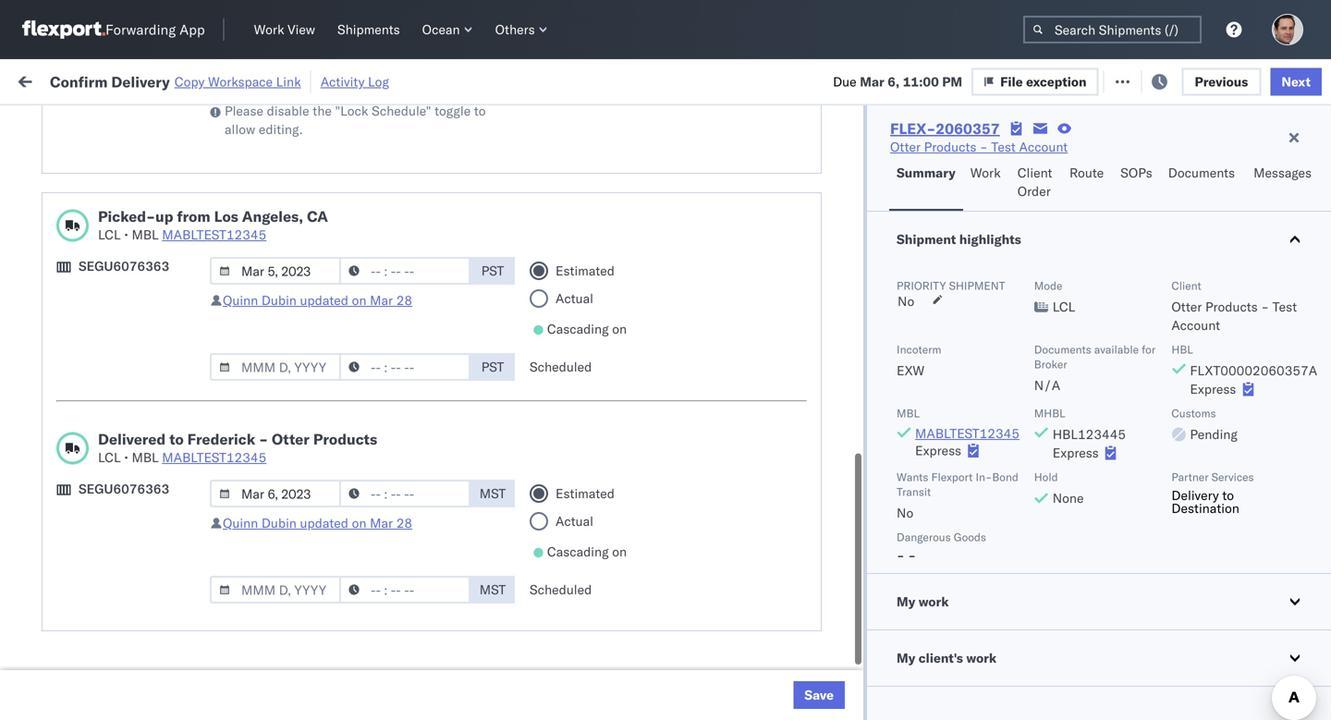 Task type: describe. For each thing, give the bounding box(es) containing it.
karl for confirm delivery
[[965, 191, 988, 207]]

customs
[[1172, 406, 1216, 420]]

import work button
[[156, 72, 233, 88]]

delivery inside button
[[138, 231, 185, 247]]

schedule delivery appointment for flex-1911466
[[43, 475, 227, 491]]

schiphol,
[[87, 606, 142, 622]]

confirm pickup from rotterdam, netherlands link
[[43, 139, 263, 176]]

save
[[805, 687, 834, 703]]

demu1232567 for second schedule pickup from los angeles, ca button from the bottom
[[1233, 434, 1327, 451]]

Search Shipments (/) text field
[[1023, 16, 1202, 43]]

scheduled for picked-up from los angeles, ca
[[530, 359, 592, 375]]

1 maeu1234567, mofu0618318 from the top
[[1139, 150, 1331, 166]]

- inside otter products - test account "link"
[[980, 139, 988, 155]]

activity log
[[320, 73, 389, 90]]

2 test208109 from the top
[[1259, 191, 1331, 207]]

11:59 pm pst, mar 2, 2023 for second schedule pickup from los angeles, ca button from the bottom
[[298, 435, 467, 451]]

23,
[[418, 272, 438, 288]]

documents button
[[1161, 156, 1246, 211]]

1 2, from the top
[[420, 394, 432, 410]]

segu6076363 for picked-up from los angeles, ca
[[79, 258, 169, 274]]

hbl123445
[[1053, 426, 1126, 442]]

summary button
[[889, 156, 963, 211]]

to inside please disable the "lock schedule" toggle to allow editing.
[[474, 103, 486, 119]]

2 ocean fcl from the top
[[566, 272, 630, 288]]

2 integration test account - karl lagerfeld from the top
[[806, 191, 1047, 207]]

in-
[[976, 470, 992, 484]]

0 horizontal spatial work
[[201, 72, 233, 88]]

27,
[[418, 354, 438, 370]]

otter inside client otter products - test account incoterm exw
[[1172, 299, 1202, 315]]

my for my work button
[[897, 593, 915, 610]]

flex-1911466 for schedule delivery appointment
[[1021, 476, 1117, 492]]

1 maeu1234567, from the top
[[1139, 150, 1236, 166]]

previous
[[1195, 73, 1248, 89]]

0 vertical spatial for
[[176, 115, 191, 128]]

integration test account - karl lagerfeld for rotterdam,
[[806, 150, 1047, 166]]

2 schedule delivery appointment button from the top
[[43, 514, 227, 535]]

7 ocean fcl from the top
[[566, 516, 630, 532]]

available
[[1094, 342, 1139, 356]]

file exception down search shipments (/) text box
[[1016, 72, 1103, 88]]

0 vertical spatial work
[[53, 67, 101, 92]]

quinn dubin updated on mar 28 for ca
[[223, 292, 412, 308]]

1 schedule pickup from los angeles, ca from the top
[[43, 343, 249, 378]]

priority
[[897, 279, 946, 293]]

2 flexport demo consignee from the top
[[686, 394, 837, 410]]

integration for delivery
[[806, 232, 870, 248]]

snoozed : no
[[382, 115, 448, 128]]

4 demo from the top
[[738, 476, 772, 492]]

netherlands inside confirm pickup from rotterdam, netherlands
[[43, 159, 115, 175]]

appointment for flex-1911466
[[151, 475, 227, 491]]

test inside "link"
[[991, 139, 1016, 155]]

-- : -- -- text field for products
[[339, 480, 471, 508]]

2 1911408 from the top
[[1060, 313, 1117, 329]]

the
[[313, 103, 332, 119]]

quinn dubin updated on mar 28 button for products
[[223, 515, 412, 531]]

upload proof of delivery button
[[43, 230, 185, 250]]

am for schedule delivery appointment
[[337, 557, 358, 573]]

1 confirm delivery button from the top
[[43, 189, 141, 209]]

1 mabltest1 from the top
[[1259, 638, 1331, 654]]

at
[[387, 72, 399, 88]]

2 schedule delivery appointment link from the top
[[43, 514, 227, 533]]

8 resize handle column header from the left
[[1228, 143, 1250, 720]]

batch action
[[1228, 72, 1309, 88]]

1 demo from the top
[[738, 354, 772, 370]]

feb for 27,
[[392, 354, 415, 370]]

lcl for delivered to frederick - otter products
[[98, 449, 121, 465]]

exception up flex id button
[[1026, 73, 1087, 89]]

1 vertical spatial mbl
[[897, 406, 920, 420]]

by:
[[67, 113, 85, 129]]

2 mofu0618318 from the top
[[1240, 231, 1331, 247]]

pst, for flex-2097290's the schedule delivery appointment 'link'
[[361, 557, 390, 573]]

4 ocean fcl from the top
[[566, 354, 630, 370]]

sops button
[[1113, 156, 1161, 211]]

work view link
[[246, 18, 323, 42]]

2 maeu1234567, mofu0618318 from the top
[[1139, 231, 1331, 247]]

pst, for the schedule delivery appointment 'link' for flex-1911466
[[360, 476, 389, 492]]

pickup for 4th schedule pickup from los angeles, ca link from the bottom
[[101, 343, 140, 360]]

2 mabltest1 from the top
[[1259, 679, 1331, 695]]

broker
[[1034, 357, 1067, 371]]

3 fcl from the top
[[607, 313, 630, 329]]

mar for second schedule delivery appointment button from the top of the page
[[392, 516, 416, 532]]

due
[[833, 73, 857, 89]]

file up otter products - test account "link"
[[1000, 73, 1023, 89]]

copy workspace link button
[[174, 73, 301, 90]]

client order button
[[1010, 156, 1062, 211]]

-- : -- -- text field for ca
[[339, 257, 471, 285]]

dangerous
[[897, 530, 951, 544]]

destination
[[1172, 500, 1240, 516]]

5 resize handle column header from the left
[[775, 143, 797, 720]]

1 products, from the top
[[840, 638, 896, 654]]

11:59 pm pst, mar 2, 2023 for flex-1911466 schedule delivery appointment button
[[298, 476, 467, 492]]

2 flex-1911408 from the top
[[1021, 313, 1117, 329]]

shipments
[[337, 21, 400, 37]]

appointment for flex-2097290
[[151, 556, 227, 572]]

confirm delivery copy workspace link
[[50, 72, 301, 91]]

074927924 for schedule pickup from amsterdam airport schiphol, haarlemmermeer, netherlands
[[1259, 598, 1331, 614]]

transit
[[897, 485, 931, 499]]

mbl for delivered to frederick - otter products
[[132, 449, 159, 465]]

pst, for schedule pickup from los angeles, ca button associated with flexport demo consignee schedule pickup from los angeles, ca link
[[360, 394, 389, 410]]

delivery inside partner services delivery to destination
[[1172, 487, 1219, 503]]

pickup for schedule pickup from amsterdam airport schiphol, haarlemmermeer, netherlands link
[[101, 587, 140, 604]]

2 11:59 from the top
[[298, 354, 334, 370]]

confirm delivery for second confirm delivery link from the top
[[43, 312, 141, 328]]

11:59 pm pst, mar 2, 2023 for schedule pickup from los angeles, ca button associated with flexport demo consignee
[[298, 394, 467, 410]]

3:00 am pst, feb 21, 2023
[[298, 191, 466, 207]]

4 schedule pickup from los angeles, ca from the top
[[43, 628, 249, 663]]

2 schedule pickup from los angeles, ca button from the top
[[43, 424, 263, 463]]

n
[[1326, 151, 1331, 165]]

order
[[1018, 183, 1051, 199]]

bicu1234565, demu1232567 for second the schedule delivery appointment 'link' from the bottom
[[1139, 516, 1327, 532]]

1 vertical spatial no
[[898, 293, 914, 309]]

documents for documents available for broker n/a
[[1034, 342, 1091, 356]]

mar for schedule pickup from amsterdam airport schiphol, haarlemmermeer, netherlands button
[[393, 598, 417, 614]]

feb for 23,
[[392, 272, 415, 288]]

pickup for the confirm pickup from rotterdam, netherlands link
[[93, 140, 133, 156]]

n/a
[[1034, 377, 1060, 393]]

2 maeu1234567, from the top
[[1139, 231, 1236, 247]]

work for work view
[[254, 21, 284, 37]]

ready
[[140, 115, 173, 128]]

pst, for 2nd confirm delivery link from the bottom
[[353, 191, 382, 207]]

1 resize handle column header from the left
[[264, 143, 287, 720]]

0 vertical spatial my
[[18, 67, 48, 92]]

karl lagerfeld international b.v c/o bleckmann for schedule delivery appointment
[[806, 557, 1085, 573]]

2 integration from the top
[[806, 191, 870, 207]]

exw
[[897, 362, 925, 379]]

1 vertical spatial otter products - test account
[[686, 638, 864, 654]]

partner
[[1172, 470, 1209, 484]]

2 llc from the top
[[900, 679, 922, 695]]

schedule for 4th schedule pickup from los angeles, ca link from the bottom
[[43, 343, 97, 360]]

schedule delivery appointment link for flex-2097290
[[43, 555, 227, 574]]

5 ocean fcl from the top
[[566, 394, 630, 410]]

file up id
[[1016, 72, 1039, 88]]

mabltest12345 for products
[[162, 449, 266, 465]]

6 resize handle column header from the left
[[960, 143, 982, 720]]

batch
[[1228, 72, 1265, 88]]

scheduled for delivered to frederick - otter products
[[530, 581, 592, 598]]

up
[[155, 207, 173, 226]]

pending
[[1190, 426, 1238, 442]]

import
[[156, 72, 197, 88]]

confirm pickup from los angeles, ca button
[[43, 261, 263, 300]]

products inside client otter products - test account incoterm exw
[[1205, 299, 1258, 315]]

workspace
[[208, 73, 273, 90]]

1 confirm delivery link from the top
[[43, 189, 141, 208]]

products inside "link"
[[924, 139, 977, 155]]

services
[[1212, 470, 1254, 484]]

filtered by:
[[18, 113, 85, 129]]

2023 for confirm pickup from los angeles, ca link
[[441, 272, 473, 288]]

filtered
[[18, 113, 63, 129]]

2 schedule pickup from los angeles, ca from the top
[[43, 384, 249, 419]]

pickup for schedule pickup from los angeles, ca link corresponding to second schedule pickup from los angeles, ca button from the bottom
[[101, 425, 140, 441]]

work inside my work button
[[919, 593, 949, 610]]

schedule for schedule pickup from los angeles, ca link corresponding to second schedule pickup from los angeles, ca button from the bottom
[[43, 425, 97, 441]]

4 fcl from the top
[[607, 354, 630, 370]]

0 vertical spatial no
[[433, 115, 448, 128]]

incoterm
[[897, 342, 941, 356]]

mbl for picked-up from los angeles, ca
[[132, 226, 159, 243]]

goods
[[954, 530, 986, 544]]

my client's work
[[897, 650, 997, 666]]

schedule pickup from los angeles, ca link for schedule pickup from los angeles, ca button associated with flexport demo consignee
[[43, 383, 263, 420]]

confirm pickup from los angeles, ca link
[[43, 261, 263, 298]]

1 mofu0618318 from the top
[[1240, 150, 1331, 166]]

pst for mmm d, yyyy text box for angeles,
[[481, 263, 504, 279]]

schedule for flex-2097290's the schedule delivery appointment 'link'
[[43, 556, 97, 572]]

11:59 for second schedule delivery appointment button from the top of the page
[[298, 516, 334, 532]]

blocked,
[[226, 115, 273, 128]]

0 vertical spatial 2060357
[[936, 119, 1000, 138]]

b.v for schedule pickup from amsterdam airport schiphol, haarlemmermeer, netherlands
[[970, 598, 990, 614]]

2 otter products, llc from the top
[[806, 679, 922, 695]]

hold
[[1034, 470, 1058, 484]]

c/o for schedule delivery appointment
[[994, 557, 1016, 573]]

workitem
[[20, 151, 69, 165]]

7 resize handle column header from the left
[[1107, 143, 1130, 720]]

ca for confirm pickup from los angeles, ca button
[[43, 281, 60, 297]]

schedule pickup from amsterdam airport schiphol, haarlemmermeer, netherlands
[[43, 587, 251, 641]]

delivered to frederick - otter products lcl • mbl mabltest12345
[[98, 430, 377, 465]]

account inside client otter products - test account incoterm exw
[[1172, 317, 1220, 333]]

622
[[360, 72, 384, 88]]

risk
[[402, 72, 424, 88]]

mst for 1st mmm d, yyyy text box from the bottom of the page
[[480, 581, 506, 598]]

otter inside delivered to frederick - otter products lcl • mbl mabltest12345
[[272, 430, 310, 448]]

log
[[368, 73, 389, 90]]

actual for picked-up from los angeles, ca
[[556, 290, 594, 306]]

rotterdam,
[[167, 140, 233, 156]]

confirm for rotterdam,
[[43, 140, 90, 156]]

4 2, from the top
[[420, 516, 432, 532]]

1911466 for schedule pickup from los angeles, ca
[[1060, 435, 1117, 451]]

0 vertical spatial otter products - test account
[[890, 139, 1068, 155]]

mbl/mawb n
[[1259, 151, 1331, 165]]

pickup for confirm pickup from los angeles, ca link
[[93, 262, 133, 278]]

1 vertical spatial mabltest12345
[[915, 425, 1020, 441]]

otter products - test account link
[[890, 138, 1068, 156]]

1 vertical spatial mabltest12345 button
[[915, 425, 1020, 441]]

2 schedule delivery appointment from the top
[[43, 515, 227, 532]]

"lock
[[335, 103, 368, 119]]

flexport demo consignee for flex-1911466 schedule delivery appointment button
[[686, 476, 837, 492]]

mmm d, yyyy text field for angeles,
[[210, 257, 341, 285]]

client order
[[1018, 165, 1052, 199]]

ca for otter products - test account's schedule pickup from los angeles, ca button
[[43, 647, 60, 663]]

upload
[[43, 231, 85, 247]]

upload proof of delivery
[[43, 231, 185, 247]]

from for the confirm pickup from rotterdam, netherlands link
[[136, 140, 163, 156]]

1919147
[[1060, 354, 1117, 370]]

3 demo from the top
[[738, 435, 772, 451]]

client otter products - test account incoterm exw
[[897, 279, 1297, 379]]

3 ocean fcl from the top
[[566, 313, 630, 329]]

save button
[[793, 681, 845, 709]]

los down confirm pickup from los angeles, ca button
[[174, 343, 195, 360]]

1 1911466 from the top
[[1060, 394, 1117, 410]]

quinn dubin updated on mar 28 button for ca
[[223, 292, 412, 308]]

10:44 for schedule delivery appointment
[[298, 557, 334, 573]]

los for schedule pickup from los angeles, ca button associated with flexport demo consignee
[[174, 384, 195, 400]]

documents available for broker n/a
[[1034, 342, 1156, 393]]

partner services delivery to destination
[[1172, 470, 1254, 516]]

from for 4th schedule pickup from los angeles, ca link from the bottom
[[144, 343, 171, 360]]

otter inside "link"
[[890, 139, 921, 155]]

picked-up from los angeles, ca lcl • mbl mabltest12345
[[98, 207, 328, 243]]

3 mmm d, yyyy text field from the top
[[210, 576, 341, 604]]

1 schedule pickup from los angeles, ca link from the top
[[43, 342, 263, 379]]

10:44 am pst, mar 3, 2023 for schedule delivery appointment
[[298, 557, 468, 573]]

2 -- : -- -- text field from the top
[[339, 353, 471, 381]]

0 horizontal spatial express
[[915, 442, 961, 459]]

shipment
[[897, 231, 956, 247]]

previous button
[[1182, 68, 1261, 95]]

1 flex-1911408 from the top
[[1021, 272, 1117, 288]]

5 demo from the top
[[738, 516, 772, 532]]

integration for rotterdam,
[[806, 150, 870, 166]]

1 otter products, llc from the top
[[806, 638, 922, 654]]

2097290
[[1060, 557, 1117, 573]]

wants flexport in-bond transit no
[[897, 470, 1019, 521]]

schedule for schedule pickup from los angeles, ca link related to otter products - test account's schedule pickup from los angeles, ca button
[[43, 628, 97, 644]]

1 flexport demo consignee from the top
[[686, 354, 837, 370]]

1 vertical spatial 2060357
[[1060, 679, 1117, 695]]

2 2, from the top
[[420, 435, 432, 451]]

schedule delivery appointment button for flex-1911466
[[43, 474, 227, 494]]

demu1232567 for flex-1911466 schedule delivery appointment button
[[1233, 475, 1327, 491]]

snoozed
[[382, 115, 425, 128]]

2 vertical spatial segu6076363
[[1139, 679, 1229, 695]]

sops
[[1121, 165, 1152, 181]]

forwarding
[[105, 21, 176, 38]]

2 resize handle column header from the left
[[470, 143, 492, 720]]

2 1993845 from the top
[[1060, 191, 1117, 207]]

11:59 pm pst, feb 27, 2023
[[298, 354, 473, 370]]

forwarding app link
[[22, 20, 205, 39]]

from for schedule pickup from los angeles, ca link related to otter products - test account's schedule pickup from los angeles, ca button
[[144, 628, 171, 644]]

2 products, from the top
[[840, 679, 896, 695]]

frederick
[[187, 430, 255, 448]]

mhbl
[[1034, 406, 1066, 420]]

1 vertical spatial flex-2060357
[[1021, 679, 1117, 695]]

9 resize handle column header from the left
[[1298, 143, 1320, 720]]



Task type: vqa. For each thing, say whether or not it's contained in the screenshot.
International related to Schedule Delivery Appointment
yes



Task type: locate. For each thing, give the bounding box(es) containing it.
schedule pickup from los angeles, ca link for otter products - test account's schedule pickup from los angeles, ca button
[[43, 627, 263, 664]]

documents inside button
[[1168, 165, 1235, 181]]

highlights
[[959, 231, 1021, 247]]

am
[[329, 191, 350, 207], [337, 557, 358, 573], [337, 598, 358, 614]]

2023 for the schedule delivery appointment 'link' for flex-1911466
[[435, 476, 467, 492]]

international for schedule delivery appointment
[[892, 557, 967, 573]]

no down priority
[[898, 293, 914, 309]]

client inside button
[[1018, 165, 1052, 181]]

lcl for picked-up from los angeles, ca
[[98, 226, 121, 243]]

from left frederick
[[144, 425, 171, 441]]

1 vertical spatial 1993845
[[1060, 191, 1117, 207]]

mabltest12345 inside picked-up from los angeles, ca lcl • mbl mabltest12345
[[162, 226, 266, 243]]

los up frederick
[[174, 384, 195, 400]]

1 vertical spatial segu6076363
[[79, 481, 169, 497]]

- inside delivered to frederick - otter products lcl • mbl mabltest12345
[[259, 430, 268, 448]]

2 10:44 am pst, mar 3, 2023 from the top
[[298, 598, 468, 614]]

0 horizontal spatial to
[[169, 430, 184, 448]]

work inside work view link
[[254, 21, 284, 37]]

los right delivered
[[174, 425, 195, 441]]

6,
[[888, 73, 900, 89]]

1 vertical spatial maeu1234567,
[[1139, 231, 1236, 247]]

0 vertical spatial •
[[124, 226, 128, 243]]

cascading for ca
[[547, 321, 609, 337]]

documents for documents
[[1168, 165, 1235, 181]]

from inside picked-up from los angeles, ca lcl • mbl mabltest12345
[[177, 207, 210, 226]]

view
[[288, 21, 315, 37]]

6 fcl from the top
[[607, 476, 630, 492]]

mabltest12345 down up
[[162, 226, 266, 243]]

1 vertical spatial cascading
[[547, 544, 609, 560]]

work for work button at the top
[[970, 165, 1001, 181]]

ca inside confirm pickup from los angeles, ca
[[43, 281, 60, 297]]

0 vertical spatial confirm delivery button
[[43, 189, 141, 209]]

dubin
[[262, 292, 297, 308], [262, 515, 297, 531]]

0 horizontal spatial documents
[[1034, 342, 1091, 356]]

integration
[[806, 150, 870, 166], [806, 191, 870, 207], [806, 232, 870, 248]]

activity log button
[[320, 70, 389, 93]]

0 vertical spatial international
[[892, 557, 967, 573]]

1 cascading from the top
[[547, 321, 609, 337]]

1 vertical spatial mofu0618318
[[1240, 231, 1331, 247]]

--
[[1259, 354, 1275, 370]]

0 vertical spatial test208109
[[1259, 150, 1331, 166]]

0 vertical spatial flex-1911466
[[1021, 394, 1117, 410]]

1 vertical spatial schedule pickup from los angeles, ca button
[[43, 424, 263, 463]]

file exception up flex id button
[[1000, 73, 1087, 89]]

schedule pickup from los angeles, ca button for flexport demo consignee
[[43, 383, 263, 422]]

documents inside documents available for broker n/a
[[1034, 342, 1091, 356]]

0 horizontal spatial flex-2060357
[[890, 119, 1000, 138]]

2 bleckmann from the top
[[1019, 598, 1085, 614]]

3 schedule pickup from los angeles, ca button from the top
[[43, 627, 263, 666]]

2 vertical spatial integration test account - karl lagerfeld
[[806, 232, 1047, 248]]

1 ocean fcl from the top
[[566, 191, 630, 207]]

bicu1234565, for schedule pickup from los angeles, ca link corresponding to second schedule pickup from los angeles, ca button from the bottom
[[1139, 434, 1230, 451]]

• inside picked-up from los angeles, ca lcl • mbl mabltest12345
[[124, 226, 128, 243]]

2060357
[[936, 119, 1000, 138], [1060, 679, 1117, 695]]

-- : -- -- text field
[[339, 257, 471, 285], [339, 353, 471, 381], [339, 480, 471, 508]]

1993845 left sops
[[1060, 150, 1117, 166]]

0 vertical spatial integration
[[806, 150, 870, 166]]

pickup for schedule pickup from los angeles, ca link related to otter products - test account's schedule pickup from los angeles, ca button
[[101, 628, 140, 644]]

6 ocean fcl from the top
[[566, 476, 630, 492]]

flex id
[[991, 151, 1026, 165]]

bicu1234565, demu1232567 up services
[[1139, 434, 1327, 451]]

los right up
[[214, 207, 238, 226]]

airport
[[43, 606, 83, 622]]

1 vertical spatial cascading on
[[547, 544, 627, 560]]

integration test account - karl lagerfeld down flex-2060357 link
[[806, 150, 1047, 166]]

2 demo from the top
[[738, 394, 772, 410]]

pm for flex-1911466 schedule delivery appointment button
[[337, 476, 357, 492]]

11:59
[[298, 272, 334, 288], [298, 354, 334, 370], [298, 394, 334, 410], [298, 435, 334, 451], [298, 476, 334, 492], [298, 516, 334, 532]]

3 1993845 from the top
[[1060, 232, 1117, 248]]

0 vertical spatial confirm delivery
[[43, 190, 141, 206]]

1 vertical spatial bleckmann
[[1019, 598, 1085, 614]]

bookings test consignee
[[686, 272, 833, 288], [806, 272, 953, 288], [686, 313, 833, 329], [806, 313, 953, 329], [806, 354, 953, 370], [806, 394, 953, 410], [806, 435, 953, 451], [806, 476, 953, 492], [806, 516, 953, 532]]

confirm pickup from rotterdam, netherlands button
[[43, 139, 263, 178]]

b.v down goods
[[970, 557, 990, 573]]

container numbers button
[[1130, 140, 1231, 173]]

1 horizontal spatial client
[[1172, 279, 1201, 293]]

1 vertical spatial karl lagerfeld international b.v c/o bleckmann
[[806, 598, 1085, 614]]

angeles, for schedule pickup from los angeles, ca link corresponding to second schedule pickup from los angeles, ca button from the bottom
[[198, 425, 249, 441]]

los inside picked-up from los angeles, ca lcl • mbl mabltest12345
[[214, 207, 238, 226]]

b.v
[[970, 557, 990, 573], [970, 598, 990, 614]]

lcl down mode
[[1053, 299, 1075, 315]]

mabltest12345 down frederick
[[162, 449, 266, 465]]

to right the toggle
[[474, 103, 486, 119]]

1 b.v from the top
[[970, 557, 990, 573]]

work down dangerous goods - -
[[919, 593, 949, 610]]

flex-1911408 button
[[991, 268, 1120, 294], [991, 268, 1120, 294], [991, 308, 1120, 334], [991, 308, 1120, 334]]

1 vertical spatial 10:44 am pst, mar 3, 2023
[[298, 598, 468, 614]]

from down confirm pickup from los angeles, ca button
[[144, 343, 171, 360]]

2 actual from the top
[[556, 513, 594, 529]]

lagerfeld
[[992, 150, 1047, 166], [992, 191, 1047, 207], [992, 232, 1047, 248], [833, 557, 888, 573], [833, 598, 888, 614]]

of
[[123, 231, 134, 247]]

0 vertical spatial cascading on
[[547, 321, 627, 337]]

3 test208109 from the top
[[1259, 232, 1331, 248]]

flex-1911466 button
[[991, 390, 1120, 416], [991, 390, 1120, 416], [991, 430, 1120, 456], [991, 430, 1120, 456], [991, 471, 1120, 497], [991, 471, 1120, 497]]

mabltest12345 up in-
[[915, 425, 1020, 441]]

integration test account - karl lagerfeld up priority
[[806, 232, 1047, 248]]

2 schedule from the top
[[43, 384, 97, 400]]

flex-1911408 down shipment highlights button
[[1021, 272, 1117, 288]]

1 vertical spatial estimated
[[556, 485, 615, 501]]

1 test208109 from the top
[[1259, 150, 1331, 166]]

cascading on for delivered to frederick - otter products
[[547, 544, 627, 560]]

2 mst from the top
[[480, 581, 506, 598]]

2023 for schedule pickup from amsterdam airport schiphol, haarlemmermeer, netherlands link
[[436, 598, 468, 614]]

1 vertical spatial test208109
[[1259, 191, 1331, 207]]

3 schedule pickup from los angeles, ca from the top
[[43, 425, 249, 459]]

integration left shipment
[[806, 232, 870, 248]]

mode
[[1034, 279, 1063, 293]]

2 vertical spatial my
[[897, 650, 915, 666]]

1 netherlands from the top
[[43, 159, 115, 175]]

from down 'haarlemmermeer,'
[[144, 628, 171, 644]]

flex-1993845 for rotterdam,
[[1021, 150, 1117, 166]]

work inside work button
[[970, 165, 1001, 181]]

1 quinn from the top
[[223, 292, 258, 308]]

2 quinn from the top
[[223, 515, 258, 531]]

• for delivered
[[124, 449, 128, 465]]

please
[[225, 103, 263, 119]]

pm for confirm pickup from los angeles, ca button
[[337, 272, 357, 288]]

mbl inside delivered to frederick - otter products lcl • mbl mabltest12345
[[132, 449, 159, 465]]

7 schedule from the top
[[43, 587, 97, 604]]

0 vertical spatial 10:44 am pst, mar 3, 2023
[[298, 557, 468, 573]]

1993845 for rotterdam,
[[1060, 150, 1117, 166]]

28 for ca
[[396, 292, 412, 308]]

bicu1234565, up pending
[[1139, 394, 1230, 410]]

quinn up mmm d, yyyy text field
[[223, 292, 258, 308]]

3 11:59 from the top
[[298, 394, 334, 410]]

ocean inside button
[[422, 21, 460, 37]]

for inside documents available for broker n/a
[[1142, 342, 1156, 356]]

1 flex-1993845 from the top
[[1021, 150, 1117, 166]]

otter products, llc
[[806, 638, 922, 654], [806, 679, 922, 695]]

1 appointment from the top
[[151, 475, 227, 491]]

from right up
[[177, 207, 210, 226]]

otter products, llc down client's
[[806, 679, 922, 695]]

work
[[254, 21, 284, 37], [201, 72, 233, 88], [970, 165, 1001, 181]]

0 vertical spatial schedule pickup from los angeles, ca button
[[43, 383, 263, 422]]

test208109
[[1259, 150, 1331, 166], [1259, 191, 1331, 207], [1259, 232, 1331, 248]]

my inside button
[[897, 593, 915, 610]]

mmm d, yyyy text field up 'haarlemmermeer,'
[[210, 576, 341, 604]]

flex-2060357 up the summary
[[890, 119, 1000, 138]]

1 vertical spatial lcl
[[1053, 299, 1075, 315]]

to right delivered
[[169, 430, 184, 448]]

schedule for the schedule delivery appointment 'link' for flex-1911466
[[43, 475, 97, 491]]

flex-2060357 down my work button
[[1021, 679, 1117, 695]]

confirm for workspace
[[50, 72, 108, 91]]

lcl down delivered
[[98, 449, 121, 465]]

angeles, inside confirm pickup from los angeles, ca
[[191, 262, 242, 278]]

2 10:44 from the top
[[298, 598, 334, 614]]

flex-1993845
[[1021, 150, 1117, 166], [1021, 191, 1117, 207], [1021, 232, 1117, 248]]

0 vertical spatial lcl
[[98, 226, 121, 243]]

2 cascading from the top
[[547, 544, 609, 560]]

1 actual from the top
[[556, 290, 594, 306]]

demu1232567 for second schedule delivery appointment button from the top of the page
[[1233, 516, 1327, 532]]

bicu1234565, up "destination" at the bottom right of the page
[[1139, 475, 1230, 491]]

mbl down exw
[[897, 406, 920, 420]]

lcl inside picked-up from los angeles, ca lcl • mbl mabltest12345
[[98, 226, 121, 243]]

my inside button
[[897, 650, 915, 666]]

1911408 up available
[[1060, 313, 1117, 329]]

schedule"
[[372, 103, 431, 119]]

0 vertical spatial appointment
[[151, 475, 227, 491]]

los for second schedule pickup from los angeles, ca button from the bottom
[[174, 425, 195, 441]]

mbl down delivered
[[132, 449, 159, 465]]

1 horizontal spatial work
[[254, 21, 284, 37]]

pst right '23,'
[[481, 263, 504, 279]]

1 10:44 am pst, mar 3, 2023 from the top
[[298, 557, 468, 573]]

schedule delivery appointment link for flex-1911466
[[43, 474, 227, 492]]

cascading on
[[547, 321, 627, 337], [547, 544, 627, 560]]

(0)
[[320, 72, 344, 88]]

1 vertical spatial to
[[169, 430, 184, 448]]

0 vertical spatial am
[[329, 191, 350, 207]]

flexport demo consignee for second schedule delivery appointment button from the top of the page
[[686, 516, 837, 532]]

3 bicu1234565, from the top
[[1139, 475, 1230, 491]]

schedule for second the schedule delivery appointment 'link' from the bottom
[[43, 515, 97, 532]]

my work inside button
[[897, 593, 949, 610]]

confirm inside confirm pickup from rotterdam, netherlands
[[43, 140, 90, 156]]

work up "by:"
[[53, 67, 101, 92]]

action
[[1268, 72, 1309, 88]]

1 3, from the top
[[421, 557, 433, 573]]

pickup inside confirm pickup from rotterdam, netherlands
[[93, 140, 133, 156]]

lagerfeld for confirm pickup from rotterdam, netherlands
[[992, 150, 1047, 166]]

bicu1234565, demu1232567 up pending
[[1139, 394, 1327, 410]]

2 vertical spatial otter products - test account
[[686, 679, 864, 695]]

mabltest12345 button for ca
[[162, 226, 266, 243]]

express up the wants
[[915, 442, 961, 459]]

cascading for products
[[547, 544, 609, 560]]

2 vertical spatial to
[[1222, 487, 1234, 503]]

2 vertical spatial schedule delivery appointment button
[[43, 555, 227, 575]]

work view
[[254, 21, 315, 37]]

los for confirm pickup from los angeles, ca button
[[167, 262, 188, 278]]

0 vertical spatial mofu0618318
[[1240, 150, 1331, 166]]

2 quinn dubin updated on mar 28 button from the top
[[223, 515, 412, 531]]

1 vertical spatial confirm delivery button
[[43, 311, 141, 331]]

otter products, llc up save
[[806, 638, 922, 654]]

client up order
[[1018, 165, 1052, 181]]

1 11:59 pm pst, mar 2, 2023 from the top
[[298, 394, 467, 410]]

11:59 for schedule pickup from los angeles, ca button associated with flexport demo consignee
[[298, 394, 334, 410]]

schedule delivery appointment button
[[43, 474, 227, 494], [43, 514, 227, 535], [43, 555, 227, 575]]

3 1911466 from the top
[[1060, 476, 1117, 492]]

074927924
[[1259, 557, 1331, 573], [1259, 598, 1331, 614]]

1 vertical spatial my
[[897, 593, 915, 610]]

documents down container
[[1168, 165, 1235, 181]]

ready for work, blocked, in progress
[[140, 115, 334, 128]]

pst right 27,
[[481, 359, 504, 375]]

2 bicu1234565, demu1232567 from the top
[[1139, 434, 1327, 451]]

10:44 for schedule pickup from amsterdam airport schiphol, haarlemmermeer, netherlands
[[298, 598, 334, 614]]

dangerous goods - -
[[897, 530, 986, 563]]

due mar 6, 11:00 pm
[[833, 73, 962, 89]]

3 flex-1993845 from the top
[[1021, 232, 1117, 248]]

pickup inside schedule pickup from amsterdam airport schiphol, haarlemmermeer, netherlands
[[101, 587, 140, 604]]

flex-1993845 for delivery
[[1021, 232, 1117, 248]]

1 vertical spatial llc
[[900, 679, 922, 695]]

c/o up my client's work
[[994, 598, 1016, 614]]

1993845 down route
[[1060, 191, 1117, 207]]

1 vertical spatial dubin
[[262, 515, 297, 531]]

5 schedule from the top
[[43, 515, 97, 532]]

air for schedule delivery appointment
[[566, 557, 583, 573]]

c/o for schedule pickup from amsterdam airport schiphol, haarlemmermeer, netherlands
[[994, 598, 1016, 614]]

2 estimated from the top
[[556, 485, 615, 501]]

resize handle column header
[[264, 143, 287, 720], [470, 143, 492, 720], [534, 143, 556, 720], [654, 143, 677, 720], [775, 143, 797, 720], [960, 143, 982, 720], [1107, 143, 1130, 720], [1228, 143, 1250, 720], [1298, 143, 1320, 720]]

from for schedule pickup from amsterdam airport schiphol, haarlemmermeer, netherlands link
[[144, 587, 171, 604]]

2023 for 2nd confirm delivery link from the bottom
[[434, 191, 466, 207]]

3 resize handle column header from the left
[[534, 143, 556, 720]]

my for my client's work button
[[897, 650, 915, 666]]

flex-1911466 down hbl123445
[[1021, 476, 1117, 492]]

file exception
[[1016, 72, 1103, 88], [1000, 73, 1087, 89]]

3, for schedule pickup from amsterdam airport schiphol, haarlemmermeer, netherlands
[[421, 598, 433, 614]]

netherlands down airport
[[43, 624, 115, 641]]

• inside delivered to frederick - otter products lcl • mbl mabltest12345
[[124, 449, 128, 465]]

scheduled
[[530, 359, 592, 375], [530, 581, 592, 598]]

1 flex-1911466 from the top
[[1021, 394, 1117, 410]]

0 vertical spatial estimated
[[556, 263, 615, 279]]

confirm delivery up picked-
[[43, 190, 141, 206]]

shipment highlights
[[897, 231, 1021, 247]]

client for order
[[1018, 165, 1052, 181]]

haarlemmermeer,
[[146, 606, 251, 622]]

exception down search shipments (/) text box
[[1042, 72, 1103, 88]]

0 vertical spatial work
[[254, 21, 284, 37]]

0 vertical spatial llc
[[900, 638, 922, 654]]

1911408 down shipment highlights button
[[1060, 272, 1117, 288]]

proof
[[88, 231, 119, 247]]

2 vertical spatial work
[[966, 650, 997, 666]]

bleckmann up my work button
[[1019, 557, 1085, 573]]

others
[[495, 21, 535, 37]]

1 integration test account - karl lagerfeld from the top
[[806, 150, 1047, 166]]

ca
[[307, 207, 328, 226], [43, 281, 60, 297], [43, 362, 60, 378], [43, 403, 60, 419], [43, 443, 60, 459], [43, 647, 60, 663]]

messages
[[1254, 165, 1312, 181]]

los down up
[[167, 262, 188, 278]]

ocean fcl
[[566, 191, 630, 207], [566, 272, 630, 288], [566, 313, 630, 329], [566, 354, 630, 370], [566, 394, 630, 410], [566, 476, 630, 492], [566, 516, 630, 532]]

1 schedule pickup from los angeles, ca button from the top
[[43, 383, 263, 422]]

angeles, for 4th schedule pickup from los angeles, ca link from the bottom
[[198, 343, 249, 360]]

to inside partner services delivery to destination
[[1222, 487, 1234, 503]]

fcl for flex-1911466 schedule delivery appointment button
[[607, 476, 630, 492]]

schedule pickup from los angeles, ca link
[[43, 342, 263, 379], [43, 383, 263, 420], [43, 424, 263, 461], [43, 627, 263, 664]]

mmm d, yyyy text field down picked-up from los angeles, ca lcl • mbl mabltest12345
[[210, 257, 341, 285]]

pst, for schedule pickup from los angeles, ca link corresponding to second schedule pickup from los angeles, ca button from the bottom
[[360, 435, 389, 451]]

fcl for first confirm delivery button from the top of the page
[[607, 191, 630, 207]]

3 2, from the top
[[420, 476, 432, 492]]

2 flex-1993845 from the top
[[1021, 191, 1117, 207]]

mabltest12345 for ca
[[162, 226, 266, 243]]

client inside client otter products - test account incoterm exw
[[1172, 279, 1201, 293]]

0 vertical spatial 10:44
[[298, 557, 334, 573]]

1 air from the top
[[566, 557, 583, 573]]

netherlands inside schedule pickup from amsterdam airport schiphol, haarlemmermeer, netherlands
[[43, 624, 115, 641]]

allow
[[225, 121, 255, 137]]

0 vertical spatial confirm delivery link
[[43, 189, 141, 208]]

confirm delivery link up "proof"
[[43, 189, 141, 208]]

my work
[[18, 67, 101, 92], [897, 593, 949, 610]]

mabltest12345 button down up
[[162, 226, 266, 243]]

mst for otter's mmm d, yyyy text box
[[480, 485, 506, 501]]

2 vertical spatial mabltest12345 button
[[162, 449, 266, 465]]

confirm for los
[[43, 262, 90, 278]]

from inside confirm pickup from los angeles, ca
[[136, 262, 163, 278]]

bicu1234565, demu1232567 for the schedule delivery appointment 'link' for flex-1911466
[[1139, 475, 1327, 491]]

3 schedule pickup from los angeles, ca link from the top
[[43, 424, 263, 461]]

quinn for los
[[223, 292, 258, 308]]

1 dubin from the top
[[262, 292, 297, 308]]

pm for second schedule pickup from los angeles, ca button from the bottom
[[337, 435, 357, 451]]

0 vertical spatial mst
[[480, 485, 506, 501]]

flex-1993845 button
[[991, 146, 1120, 171], [991, 146, 1120, 171], [991, 186, 1120, 212], [991, 186, 1120, 212], [991, 227, 1120, 253], [991, 227, 1120, 253]]

0 vertical spatial products,
[[840, 638, 896, 654]]

angeles, inside picked-up from los angeles, ca lcl • mbl mabltest12345
[[242, 207, 303, 226]]

2 appointment from the top
[[151, 515, 227, 532]]

work inside my client's work button
[[966, 650, 997, 666]]

pst,
[[353, 191, 382, 207], [360, 272, 389, 288], [360, 354, 389, 370], [360, 394, 389, 410], [360, 435, 389, 451], [360, 476, 389, 492], [360, 516, 389, 532], [361, 557, 390, 573], [361, 598, 390, 614]]

flex
[[991, 151, 1012, 165]]

2 • from the top
[[124, 449, 128, 465]]

2023
[[434, 191, 466, 207], [441, 272, 473, 288], [441, 354, 473, 370], [435, 394, 467, 410], [435, 435, 467, 451], [435, 476, 467, 492], [435, 516, 467, 532], [436, 557, 468, 573], [436, 598, 468, 614]]

1 vertical spatial otter products, llc
[[806, 679, 922, 695]]

karl for confirm pickup from rotterdam, netherlands
[[965, 150, 988, 166]]

actual for delivered to frederick - otter products
[[556, 513, 594, 529]]

2 vertical spatial mmm d, yyyy text field
[[210, 576, 341, 604]]

batch action button
[[1200, 66, 1321, 94]]

b.v up my client's work
[[970, 598, 990, 614]]

international up client's
[[892, 598, 967, 614]]

mabltest12345
[[162, 226, 266, 243], [915, 425, 1020, 441], [162, 449, 266, 465]]

3 flex-1911466 from the top
[[1021, 476, 1117, 492]]

1 vertical spatial documents
[[1034, 342, 1091, 356]]

1 horizontal spatial flex-2060357
[[1021, 679, 1117, 695]]

2 vertical spatial -- : -- -- text field
[[339, 480, 471, 508]]

consignee inside button
[[806, 151, 859, 165]]

• down delivered
[[124, 449, 128, 465]]

mbl down picked-
[[132, 226, 159, 243]]

los
[[214, 207, 238, 226], [167, 262, 188, 278], [174, 343, 195, 360], [174, 384, 195, 400], [174, 425, 195, 441], [174, 628, 195, 644]]

- inside client otter products - test account incoterm exw
[[1261, 299, 1269, 315]]

7 fcl from the top
[[607, 516, 630, 532]]

bleckmann
[[1019, 557, 1085, 573], [1019, 598, 1085, 614]]

others button
[[488, 18, 555, 42]]

feb left 27,
[[392, 354, 415, 370]]

bicu1234565, demu1232567 for schedule pickup from los angeles, ca link corresponding to second schedule pickup from los angeles, ca button from the bottom
[[1139, 434, 1327, 451]]

0 vertical spatial 28
[[396, 292, 412, 308]]

products,
[[840, 638, 896, 654], [840, 679, 896, 695]]

from up delivered
[[144, 384, 171, 400]]

dubin for angeles,
[[262, 292, 297, 308]]

no down transit
[[897, 505, 914, 521]]

lcl left of in the left top of the page
[[98, 226, 121, 243]]

integration down due
[[806, 150, 870, 166]]

from up 'haarlemmermeer,'
[[144, 587, 171, 604]]

MMM D, YYYY text field
[[210, 353, 341, 381]]

1 vertical spatial international
[[892, 598, 967, 614]]

4 11:59 pm pst, mar 2, 2023 from the top
[[298, 516, 467, 532]]

integration down "consignee" button
[[806, 191, 870, 207]]

1 1911408 from the top
[[1060, 272, 1117, 288]]

1 074927924 from the top
[[1259, 557, 1331, 573]]

cascading
[[547, 321, 609, 337], [547, 544, 609, 560]]

pst for mmm d, yyyy text field
[[481, 359, 504, 375]]

1 llc from the top
[[900, 638, 922, 654]]

2 vertical spatial 1911466
[[1060, 476, 1117, 492]]

pickup for schedule pickup from los angeles, ca button associated with flexport demo consignee schedule pickup from los angeles, ca link
[[101, 384, 140, 400]]

schedule delivery appointment button for flex-2097290
[[43, 555, 227, 575]]

karl for upload proof of delivery
[[965, 232, 988, 248]]

1911466 for schedule delivery appointment
[[1060, 476, 1117, 492]]

from inside schedule pickup from amsterdam airport schiphol, haarlemmermeer, netherlands
[[144, 587, 171, 604]]

confirm delivery button
[[43, 189, 141, 209], [43, 311, 141, 331]]

confirm inside confirm pickup from los angeles, ca
[[43, 262, 90, 278]]

0 vertical spatial scheduled
[[530, 359, 592, 375]]

1 vertical spatial 3,
[[421, 598, 433, 614]]

1 vertical spatial netherlands
[[43, 624, 115, 641]]

0 vertical spatial integration test account - karl lagerfeld
[[806, 150, 1047, 166]]

1 scheduled from the top
[[530, 359, 592, 375]]

6 11:59 from the top
[[298, 516, 334, 532]]

1 horizontal spatial documents
[[1168, 165, 1235, 181]]

0 vertical spatial segu6076363
[[79, 258, 169, 274]]

4 resize handle column header from the left
[[654, 143, 677, 720]]

express down hbl123445
[[1053, 445, 1099, 461]]

bicu1234565, demu1232567 up "destination" at the bottom right of the page
[[1139, 475, 1327, 491]]

1 vertical spatial integration test account - karl lagerfeld
[[806, 191, 1047, 207]]

1 vertical spatial -- : -- -- text field
[[339, 353, 471, 381]]

0 vertical spatial flex-1993845
[[1021, 150, 1117, 166]]

1 vertical spatial work
[[919, 593, 949, 610]]

2 vertical spatial lcl
[[98, 449, 121, 465]]

1 vertical spatial pst
[[481, 359, 504, 375]]

netherlands down "by:"
[[43, 159, 115, 175]]

products inside delivered to frederick - otter products lcl • mbl mabltest12345
[[313, 430, 377, 448]]

2 confirm delivery button from the top
[[43, 311, 141, 331]]

quinn down delivered to frederick - otter products lcl • mbl mabltest12345
[[223, 515, 258, 531]]

1 • from the top
[[124, 226, 128, 243]]

mabltest12345 inside delivered to frederick - otter products lcl • mbl mabltest12345
[[162, 449, 266, 465]]

1 vertical spatial air
[[566, 598, 583, 614]]

pickup inside confirm pickup from los angeles, ca
[[93, 262, 133, 278]]

to inside delivered to frederick - otter products lcl • mbl mabltest12345
[[169, 430, 184, 448]]

2 cascading on from the top
[[547, 544, 627, 560]]

1 international from the top
[[892, 557, 967, 573]]

schedule pickup from los angeles, ca button
[[43, 383, 263, 422], [43, 424, 263, 463], [43, 627, 263, 666]]

integration test account - karl lagerfeld down the summary
[[806, 191, 1047, 207]]

bicu1234565, down partner
[[1139, 516, 1230, 532]]

fcl for schedule pickup from los angeles, ca button associated with flexport demo consignee
[[607, 394, 630, 410]]

no
[[433, 115, 448, 128], [898, 293, 914, 309], [897, 505, 914, 521]]

from inside confirm pickup from rotterdam, netherlands
[[136, 140, 163, 156]]

ocean button
[[415, 18, 480, 42]]

test208109 for rotterdam,
[[1259, 150, 1331, 166]]

1 horizontal spatial express
[[1053, 445, 1099, 461]]

my left client's
[[897, 650, 915, 666]]

1 vertical spatial maeu1234567, mofu0618318
[[1139, 231, 1331, 247]]

1 quinn dubin updated on mar 28 from the top
[[223, 292, 412, 308]]

622 at risk
[[360, 72, 424, 88]]

schedule for schedule pickup from los angeles, ca button associated with flexport demo consignee schedule pickup from los angeles, ca link
[[43, 384, 97, 400]]

1911466 down mhbl
[[1060, 435, 1117, 451]]

11:59 pm pst, mar 2, 2023 for second schedule delivery appointment button from the top of the page
[[298, 516, 467, 532]]

from for schedule pickup from los angeles, ca link corresponding to second schedule pickup from los angeles, ca button from the bottom
[[144, 425, 171, 441]]

1 horizontal spatial to
[[474, 103, 486, 119]]

3 schedule delivery appointment from the top
[[43, 556, 227, 572]]

karl lagerfeld international b.v c/o bleckmann up my client's work
[[806, 598, 1085, 614]]

express up customs on the right of the page
[[1190, 381, 1236, 397]]

integration test account - karl lagerfeld
[[806, 150, 1047, 166], [806, 191, 1047, 207], [806, 232, 1047, 248]]

0 vertical spatial documents
[[1168, 165, 1235, 181]]

1 schedule delivery appointment link from the top
[[43, 474, 227, 492]]

3, for schedule delivery appointment
[[421, 557, 433, 573]]

28 down 11:59 pm pst, feb 23, 2023
[[396, 292, 412, 308]]

demo
[[738, 354, 772, 370], [738, 394, 772, 410], [738, 435, 772, 451], [738, 476, 772, 492], [738, 516, 772, 532]]

flxt00002060357a
[[1190, 362, 1317, 379]]

1 vertical spatial confirm delivery
[[43, 312, 141, 328]]

account inside "link"
[[1019, 139, 1068, 155]]

my down dangerous goods - -
[[897, 593, 915, 610]]

28 for products
[[396, 515, 412, 531]]

2 vertical spatial mabltest12345
[[162, 449, 266, 465]]

for left work,
[[176, 115, 191, 128]]

0 horizontal spatial 2060357
[[936, 119, 1000, 138]]

pickup
[[93, 140, 133, 156], [93, 262, 133, 278], [101, 343, 140, 360], [101, 384, 140, 400], [101, 425, 140, 441], [101, 587, 140, 604], [101, 628, 140, 644]]

1 pst from the top
[[481, 263, 504, 279]]

netherlands
[[43, 159, 115, 175], [43, 624, 115, 641]]

c/o left flex-2097290
[[994, 557, 1016, 573]]

1 vertical spatial quinn
[[223, 515, 258, 531]]

0 vertical spatial client
[[1018, 165, 1052, 181]]

0 horizontal spatial for
[[176, 115, 191, 128]]

from for schedule pickup from los angeles, ca button associated with flexport demo consignee schedule pickup from los angeles, ca link
[[144, 384, 171, 400]]

28 up -- : -- -- text field at the left bottom of the page
[[396, 515, 412, 531]]

lcl inside delivered to frederick - otter products lcl • mbl mabltest12345
[[98, 449, 121, 465]]

express for flxt00002060357a
[[1190, 381, 1236, 397]]

confirm
[[50, 72, 108, 91], [43, 140, 90, 156], [43, 190, 90, 206], [43, 262, 90, 278], [43, 312, 90, 328]]

1 cascading on from the top
[[547, 321, 627, 337]]

2 confirm delivery link from the top
[[43, 311, 141, 330]]

1 -- : -- -- text field from the top
[[339, 257, 471, 285]]

5 flexport demo consignee from the top
[[686, 516, 837, 532]]

test inside client otter products - test account incoterm exw
[[1273, 299, 1297, 315]]

bicu1234565, for the schedule delivery appointment 'link' for flex-1911466
[[1139, 475, 1230, 491]]

MMM D, YYYY text field
[[210, 257, 341, 285], [210, 480, 341, 508], [210, 576, 341, 604]]

from down upload proof of delivery button
[[136, 262, 163, 278]]

los down 'haarlemmermeer,'
[[174, 628, 195, 644]]

1 bicu1234565, demu1232567 from the top
[[1139, 394, 1327, 410]]

schedule pickup from los angeles, ca button for otter products - test account
[[43, 627, 263, 666]]

no inside the wants flexport in-bond transit no
[[897, 505, 914, 521]]

1911466 right the hold
[[1060, 476, 1117, 492]]

pm for schedule pickup from los angeles, ca button associated with flexport demo consignee
[[337, 394, 357, 410]]

flexport demo consignee for second schedule pickup from los angeles, ca button from the bottom
[[686, 435, 837, 451]]

flex-1911466
[[1021, 394, 1117, 410], [1021, 435, 1117, 451], [1021, 476, 1117, 492]]

1 vertical spatial for
[[1142, 342, 1156, 356]]

my work down dangerous goods - -
[[897, 593, 949, 610]]

-- : -- -- text field
[[339, 576, 471, 604]]

schedule inside schedule pickup from amsterdam airport schiphol, haarlemmermeer, netherlands
[[43, 587, 97, 604]]

flexport inside the wants flexport in-bond transit no
[[931, 470, 973, 484]]

account
[[1019, 139, 1068, 155], [901, 150, 950, 166], [901, 191, 950, 207], [901, 232, 950, 248], [1172, 317, 1220, 333], [815, 638, 864, 654], [815, 679, 864, 695]]

flexport. image
[[22, 20, 105, 39]]

quinn dubin updated on mar 28
[[223, 292, 412, 308], [223, 515, 412, 531]]

0 horizontal spatial client
[[1018, 165, 1052, 181]]

1 karl lagerfeld international b.v c/o bleckmann from the top
[[806, 557, 1085, 573]]

flex id button
[[982, 147, 1111, 165]]

2 vertical spatial test208109
[[1259, 232, 1331, 248]]

pst, for second the schedule delivery appointment 'link' from the bottom
[[360, 516, 389, 532]]

1993845 down route button at the top right
[[1060, 232, 1117, 248]]

2 3, from the top
[[421, 598, 433, 614]]

3 appointment from the top
[[151, 556, 227, 572]]

flex-1919147
[[1021, 354, 1117, 370]]

1 vertical spatial b.v
[[970, 598, 990, 614]]

for right available
[[1142, 342, 1156, 356]]

0 vertical spatial air
[[566, 557, 583, 573]]

client up hbl
[[1172, 279, 1201, 293]]

mar for schedule delivery appointment button for flex-2097290
[[393, 557, 417, 573]]

los inside confirm pickup from los angeles, ca
[[167, 262, 188, 278]]

Search Work text field
[[710, 66, 912, 94]]

documents up broker
[[1034, 342, 1091, 356]]

1 c/o from the top
[[994, 557, 1016, 573]]

from for confirm pickup from los angeles, ca link
[[136, 262, 163, 278]]

b.v for schedule delivery appointment
[[970, 557, 990, 573]]

4 schedule pickup from los angeles, ca link from the top
[[43, 627, 263, 664]]

no right : at top
[[433, 115, 448, 128]]

karl lagerfeld international b.v c/o bleckmann down dangerous
[[806, 557, 1085, 573]]

1 vertical spatial am
[[337, 557, 358, 573]]

0 vertical spatial my work
[[18, 67, 101, 92]]

schedule delivery appointment for flex-2097290
[[43, 556, 227, 572]]

feb left 21,
[[385, 191, 408, 207]]

bleckmann down flex-2097290
[[1019, 598, 1085, 614]]

container
[[1139, 144, 1188, 158]]

bicu1234565, demu1232567
[[1139, 394, 1327, 410], [1139, 434, 1327, 451], [1139, 475, 1327, 491], [1139, 516, 1327, 532]]

• down picked-
[[124, 226, 128, 243]]

message
[[268, 72, 320, 88]]

my work up filtered by:
[[18, 67, 101, 92]]

1 vertical spatial 1911466
[[1060, 435, 1117, 451]]

work right client's
[[966, 650, 997, 666]]

2060357 up flex
[[936, 119, 1000, 138]]

0 vertical spatial 3,
[[421, 557, 433, 573]]

ca inside picked-up from los angeles, ca lcl • mbl mabltest12345
[[307, 207, 328, 226]]

2 vertical spatial integration
[[806, 232, 870, 248]]

angeles, for confirm pickup from los angeles, ca link
[[191, 262, 242, 278]]

1 vertical spatial quinn dubin updated on mar 28 button
[[223, 515, 412, 531]]

2 c/o from the top
[[994, 598, 1016, 614]]

mbl inside picked-up from los angeles, ca lcl • mbl mabltest12345
[[132, 226, 159, 243]]



